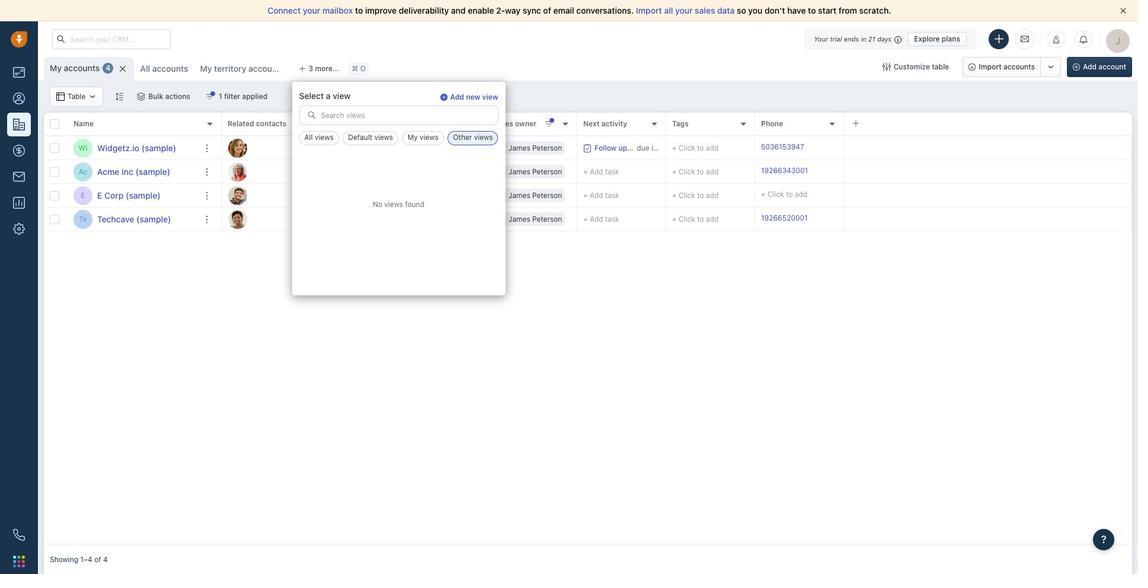 Task type: describe. For each thing, give the bounding box(es) containing it.
select a view
[[299, 91, 351, 101]]

default views button
[[343, 131, 399, 146]]

all views
[[305, 133, 334, 142]]

peterson for 5036153947
[[533, 143, 562, 152]]

views for my
[[420, 133, 439, 142]]

add for 'cell' associated with j image associated with $ 0
[[590, 191, 603, 200]]

scratch.
[[860, 5, 892, 15]]

mailbox
[[323, 5, 353, 15]]

views for all
[[315, 133, 334, 142]]

e corp (sample) link
[[97, 189, 161, 201]]

click for 5036153947
[[679, 143, 696, 152]]

explore plans link
[[908, 32, 967, 46]]

connect your mailbox link
[[268, 5, 355, 15]]

table
[[932, 62, 950, 71]]

sales owner
[[495, 119, 537, 128]]

table
[[68, 92, 86, 101]]

o
[[360, 64, 366, 73]]

bulk
[[148, 92, 163, 101]]

peterson for 19266520001
[[533, 215, 562, 224]]

1 filter applied button
[[198, 87, 275, 107]]

widgetz.io
[[97, 143, 139, 153]]

1 vertical spatial 4
[[103, 555, 108, 564]]

all
[[665, 5, 673, 15]]

my for my accounts 4
[[50, 63, 62, 73]]

1
[[219, 92, 222, 101]]

(sample) inside e corp (sample) link
[[126, 190, 161, 200]]

customize table button
[[875, 57, 957, 77]]

19266520001 link
[[762, 213, 808, 225]]

add for l icon's 'cell'
[[590, 167, 603, 176]]

so
[[737, 5, 747, 15]]

acme
[[97, 166, 119, 176]]

import accounts group
[[963, 57, 1062, 77]]

3
[[309, 64, 313, 73]]

1 your from the left
[[303, 5, 320, 15]]

5036153947 link
[[762, 142, 805, 154]]

container_wx8msf4aqz5i3rn1 image inside customize table button
[[883, 63, 891, 71]]

press space to select this row. row containing acme inc (sample)
[[44, 160, 222, 184]]

press space to select this row. row containing e corp (sample)
[[44, 184, 222, 208]]

e corp (sample)
[[97, 190, 161, 200]]

close image
[[1121, 8, 1127, 14]]

applied
[[242, 92, 268, 101]]

19266343001 link
[[762, 165, 808, 178]]

start
[[819, 5, 837, 15]]

accounts up applied
[[249, 63, 285, 74]]

views for default
[[374, 133, 393, 142]]

3 peterson from the top
[[533, 191, 562, 200]]

press space to select this row. row containing 19266343001
[[222, 160, 1133, 184]]

container_wx8msf4aqz5i3rn1 image inside bulk actions button
[[137, 93, 145, 101]]

other views button
[[448, 131, 498, 146]]

my for my territory accounts
[[200, 63, 212, 74]]

add for the s image's 'cell'
[[590, 214, 603, 223]]

j image for $ 5,600
[[228, 138, 247, 157]]

due
[[637, 143, 650, 152]]

showing
[[50, 555, 78, 564]]

contacts
[[256, 119, 287, 128]]

21
[[869, 35, 876, 42]]

freshworks switcher image
[[13, 556, 25, 567]]

Search views search field
[[300, 106, 498, 125]]

search image
[[308, 111, 316, 119]]

1 filter applied
[[219, 92, 268, 101]]

default
[[348, 133, 372, 142]]

found
[[405, 200, 425, 209]]

website
[[317, 119, 345, 128]]

no views found
[[373, 200, 425, 209]]

all for all views
[[305, 133, 313, 142]]

accounts for my
[[64, 63, 100, 73]]

a
[[326, 91, 331, 101]]

new
[[466, 93, 481, 102]]

2 task from the top
[[605, 191, 620, 200]]

press space to select this row. row containing techcave (sample)
[[44, 208, 222, 231]]

showing 1–4 of 4
[[50, 555, 108, 564]]

tags
[[673, 119, 689, 128]]

click for 19266520001
[[679, 215, 696, 224]]

all for all accounts
[[140, 63, 150, 74]]

and
[[451, 5, 466, 15]]

my views
[[408, 133, 439, 142]]

james peterson for 19266343001
[[509, 167, 562, 176]]

ac
[[79, 167, 87, 176]]

plans
[[942, 34, 961, 43]]

amount
[[447, 119, 473, 128]]

sales
[[695, 5, 715, 15]]

container_wx8msf4aqz5i3rn1 image inside 1 filter applied button
[[206, 93, 214, 101]]

corp
[[104, 190, 124, 200]]

widgetz.io (sample)
[[97, 143, 176, 153]]

inc
[[122, 166, 133, 176]]

related
[[228, 119, 254, 128]]

1 vertical spatial of
[[94, 555, 101, 564]]

actions
[[165, 92, 190, 101]]

from
[[839, 5, 858, 15]]

owner
[[515, 119, 537, 128]]

next activity
[[584, 119, 628, 128]]

ends
[[844, 35, 859, 42]]

add account button
[[1068, 57, 1133, 77]]

other
[[453, 133, 472, 142]]

bulk actions
[[148, 92, 190, 101]]

press space to select this row. row containing $ 5,600
[[222, 136, 1133, 160]]

account
[[1099, 62, 1127, 71]]

row group containing widgetz.io (sample)
[[44, 136, 222, 231]]

my for my views
[[408, 133, 418, 142]]

5,600
[[414, 142, 440, 153]]

0 vertical spatial in
[[861, 35, 867, 42]]

phone
[[762, 119, 783, 128]]

2
[[660, 143, 664, 152]]

cell for j image related to $ 5,600
[[845, 136, 1133, 160]]

related contacts
[[228, 119, 287, 128]]

l image
[[228, 162, 247, 181]]

sales
[[495, 119, 514, 128]]

customize table
[[894, 62, 950, 71]]

3 more... button
[[292, 60, 346, 77]]

3 james peterson from the top
[[509, 191, 562, 200]]

j image for $ 0
[[228, 186, 247, 205]]

cell for j image associated with $ 0
[[845, 184, 1133, 207]]

widgetz.io
[[317, 143, 351, 152]]

style_myh0__igzzd8unmi image
[[115, 92, 124, 101]]

press space to select this row. row containing $ 0
[[222, 184, 1133, 208]]

accounts for all
[[152, 63, 188, 74]]

add inside add account "button"
[[1084, 62, 1097, 71]]

$ 0
[[406, 190, 420, 201]]

add new view
[[450, 93, 498, 102]]

my accounts link
[[50, 62, 100, 74]]

table button
[[50, 87, 103, 107]]

cell for l icon
[[845, 160, 1133, 183]]

import accounts
[[979, 62, 1036, 71]]



Task type: vqa. For each thing, say whether or not it's contained in the screenshot.
the Default views
yes



Task type: locate. For each thing, give the bounding box(es) containing it.
phone element
[[7, 523, 31, 547]]

widgetz.io (sample) link
[[97, 142, 176, 154]]

1 row group from the left
[[44, 136, 222, 231]]

sync
[[523, 5, 541, 15]]

email
[[554, 5, 575, 15]]

0 vertical spatial all
[[140, 63, 150, 74]]

views right the default
[[374, 133, 393, 142]]

acme inc (sample) link
[[97, 166, 170, 178]]

views up widgetz.io
[[315, 133, 334, 142]]

accounts
[[1004, 62, 1036, 71], [64, 63, 100, 73], [152, 63, 188, 74], [249, 63, 285, 74]]

in left '2' at the right of the page
[[652, 143, 658, 152]]

0 vertical spatial 4
[[106, 64, 111, 73]]

e inside e corp (sample) link
[[97, 190, 102, 200]]

0 horizontal spatial import
[[636, 5, 662, 15]]

0 horizontal spatial all
[[140, 63, 150, 74]]

name
[[74, 119, 94, 128]]

2 peterson from the top
[[533, 167, 562, 176]]

import all your sales data link
[[636, 5, 737, 15]]

open deals amount
[[406, 119, 473, 128]]

container_wx8msf4aqz5i3rn1 image left 1
[[206, 93, 214, 101]]

0 vertical spatial of
[[544, 5, 551, 15]]

add for 19266343001
[[706, 167, 719, 176]]

+
[[673, 143, 677, 152], [584, 167, 588, 176], [673, 167, 677, 176], [762, 190, 766, 199], [584, 191, 588, 200], [673, 191, 677, 200], [584, 214, 588, 223], [673, 215, 677, 224]]

send email image
[[1021, 34, 1030, 44]]

james for 19266343001
[[509, 167, 531, 176]]

view for select a view
[[333, 91, 351, 101]]

all up bulk
[[140, 63, 150, 74]]

my accounts 4
[[50, 63, 111, 73]]

wi
[[79, 143, 87, 152]]

3 task from the top
[[605, 214, 620, 223]]

name row
[[44, 113, 222, 136]]

accounts up bulk actions
[[152, 63, 188, 74]]

1 vertical spatial all
[[305, 133, 313, 142]]

accounts inside button
[[1004, 62, 1036, 71]]

1 $ from the top
[[406, 142, 412, 153]]

all inside button
[[305, 133, 313, 142]]

1 horizontal spatial import
[[979, 62, 1002, 71]]

my down open
[[408, 133, 418, 142]]

+ click to add for 19266520001
[[673, 215, 719, 224]]

views for no
[[385, 200, 403, 209]]

2 vertical spatial task
[[605, 214, 620, 223]]

container_wx8msf4aqz5i3rn1 image down sales
[[498, 144, 506, 152]]

grid containing $ 5,600
[[44, 111, 1133, 546]]

days right '2' at the right of the page
[[666, 143, 682, 152]]

container_wx8msf4aqz5i3rn1 image
[[883, 63, 891, 71], [89, 93, 97, 101], [498, 191, 506, 200], [498, 215, 506, 223]]

accounts up table on the top of the page
[[64, 63, 100, 73]]

j image down l icon
[[228, 186, 247, 205]]

2 james from the top
[[509, 167, 531, 176]]

views for other
[[474, 133, 493, 142]]

name column header
[[68, 113, 222, 136]]

what's new image
[[1053, 36, 1061, 44]]

+ add task for 19266343001
[[584, 167, 620, 176]]

4 right '1–4'
[[103, 555, 108, 564]]

1 vertical spatial task
[[605, 191, 620, 200]]

0 horizontal spatial days
[[666, 143, 682, 152]]

4 inside my accounts 4
[[106, 64, 111, 73]]

widgetz.io link
[[317, 143, 351, 152]]

container_wx8msf4aqz5i3rn1 image left bulk
[[137, 93, 145, 101]]

james for 19266520001
[[509, 215, 531, 224]]

4 james peterson from the top
[[509, 215, 562, 224]]

$ down my views
[[406, 142, 412, 153]]

next
[[584, 119, 600, 128]]

my up table popup button
[[50, 63, 62, 73]]

open
[[406, 119, 424, 128]]

bulk actions button
[[129, 87, 198, 107]]

of right '1–4'
[[94, 555, 101, 564]]

peterson for 19266343001
[[533, 167, 562, 176]]

(sample) down acme inc (sample) link
[[126, 190, 161, 200]]

1 + add task from the top
[[584, 167, 620, 176]]

1 task from the top
[[605, 167, 620, 176]]

1 horizontal spatial view
[[483, 93, 498, 102]]

import
[[636, 5, 662, 15], [979, 62, 1002, 71]]

2 j image from the top
[[228, 186, 247, 205]]

1 james peterson from the top
[[509, 143, 562, 152]]

task for 19266343001
[[605, 167, 620, 176]]

0 vertical spatial $
[[406, 142, 412, 153]]

my inside button
[[408, 133, 418, 142]]

your right all
[[676, 5, 693, 15]]

+ add task
[[584, 167, 620, 176], [584, 191, 620, 200], [584, 214, 620, 223]]

2-
[[496, 5, 505, 15]]

0 vertical spatial import
[[636, 5, 662, 15]]

techcave (sample) link
[[97, 213, 171, 225]]

way
[[505, 5, 521, 15]]

Search your CRM... text field
[[52, 29, 171, 49]]

1 horizontal spatial your
[[676, 5, 693, 15]]

2 $ from the top
[[406, 190, 412, 201]]

all down search image
[[305, 133, 313, 142]]

activity
[[602, 119, 628, 128]]

0 horizontal spatial view
[[333, 91, 351, 101]]

container_wx8msf4aqz5i3rn1 image inside table popup button
[[89, 93, 97, 101]]

all accounts
[[140, 63, 188, 74]]

1 james from the top
[[509, 143, 531, 152]]

click for 19266343001
[[679, 167, 696, 176]]

james peterson for 5036153947
[[509, 143, 562, 152]]

container_wx8msf4aqz5i3rn1 image down next
[[584, 144, 592, 152]]

phone image
[[13, 529, 25, 541]]

19266520001
[[762, 213, 808, 222]]

james
[[509, 143, 531, 152], [509, 167, 531, 176], [509, 191, 531, 200], [509, 215, 531, 224]]

to
[[355, 5, 363, 15], [808, 5, 816, 15], [698, 143, 704, 152], [698, 167, 704, 176], [787, 190, 793, 199], [698, 191, 704, 200], [698, 215, 704, 224]]

1 peterson from the top
[[533, 143, 562, 152]]

5036153947
[[762, 142, 805, 151]]

1–4
[[80, 555, 92, 564]]

import inside button
[[979, 62, 1002, 71]]

my left territory
[[200, 63, 212, 74]]

due in 2 days
[[637, 143, 682, 152]]

add for 5036153947
[[706, 143, 719, 152]]

2 horizontal spatial my
[[408, 133, 418, 142]]

in left 21
[[861, 35, 867, 42]]

add account
[[1084, 62, 1127, 71]]

e for e
[[81, 191, 85, 200]]

james for 5036153947
[[509, 143, 531, 152]]

1 vertical spatial in
[[652, 143, 658, 152]]

0 vertical spatial j image
[[228, 138, 247, 157]]

container_wx8msf4aqz5i3rn1 image down other views button at top
[[498, 168, 506, 176]]

+ add task for 19266520001
[[584, 214, 620, 223]]

other views
[[453, 133, 493, 142]]

all views button
[[299, 131, 339, 146]]

view right new
[[483, 93, 498, 102]]

days right 21
[[878, 35, 892, 42]]

te
[[79, 215, 87, 224]]

(sample)
[[142, 143, 176, 153], [136, 166, 170, 176], [126, 190, 161, 200], [136, 214, 171, 224]]

0 horizontal spatial your
[[303, 5, 320, 15]]

2 james peterson from the top
[[509, 167, 562, 176]]

1 vertical spatial + add task
[[584, 191, 620, 200]]

2 + add task from the top
[[584, 191, 620, 200]]

enable
[[468, 5, 494, 15]]

connect
[[268, 5, 301, 15]]

(sample) down e corp (sample) link at the left of the page
[[136, 214, 171, 224]]

container_wx8msf4aqz5i3rn1 image inside table popup button
[[56, 93, 65, 101]]

0 vertical spatial days
[[878, 35, 892, 42]]

1 vertical spatial days
[[666, 143, 682, 152]]

press space to select this row. row
[[44, 136, 222, 160], [222, 136, 1133, 160], [44, 160, 222, 184], [222, 160, 1133, 184], [44, 184, 222, 208], [222, 184, 1133, 208], [44, 208, 222, 231], [222, 208, 1133, 231]]

my views button
[[402, 131, 444, 146]]

(sample) inside techcave (sample) link
[[136, 214, 171, 224]]

add for 19266520001
[[706, 215, 719, 224]]

(sample) inside widgetz.io (sample) link
[[142, 143, 176, 153]]

$ for $ 0
[[406, 190, 412, 201]]

2 vertical spatial + add task
[[584, 214, 620, 223]]

views right no
[[385, 200, 403, 209]]

4 down search your crm... text box
[[106, 64, 111, 73]]

row group containing $ 5,600
[[222, 136, 1133, 231]]

1 vertical spatial j image
[[228, 186, 247, 205]]

0 horizontal spatial my
[[50, 63, 62, 73]]

my territory accounts
[[200, 63, 285, 74]]

⌘ o
[[352, 64, 366, 73]]

0 horizontal spatial of
[[94, 555, 101, 564]]

select
[[299, 91, 324, 101]]

container_wx8msf4aqz5i3rn1 image
[[56, 93, 65, 101], [137, 93, 145, 101], [206, 93, 214, 101], [498, 144, 506, 152], [584, 144, 592, 152], [498, 168, 506, 176]]

2 row group from the left
[[222, 136, 1133, 231]]

task for 19266520001
[[605, 214, 620, 223]]

0 vertical spatial + add task
[[584, 167, 620, 176]]

+ click to add
[[673, 143, 719, 152], [673, 167, 719, 176], [762, 190, 808, 199], [673, 191, 719, 200], [673, 215, 719, 224]]

1 vertical spatial import
[[979, 62, 1002, 71]]

grid
[[44, 111, 1133, 546]]

1 horizontal spatial e
[[97, 190, 102, 200]]

techcave (sample)
[[97, 214, 171, 224]]

deliverability
[[399, 5, 449, 15]]

cell for the s image
[[845, 208, 1133, 231]]

accounts down send email image
[[1004, 62, 1036, 71]]

views right the other
[[474, 133, 493, 142]]

e up te
[[81, 191, 85, 200]]

all
[[140, 63, 150, 74], [305, 133, 313, 142]]

view for add new view
[[483, 93, 498, 102]]

improve
[[365, 5, 397, 15]]

press space to select this row. row containing widgetz.io (sample)
[[44, 136, 222, 160]]

territory
[[214, 63, 246, 74]]

views
[[315, 133, 334, 142], [374, 133, 393, 142], [420, 133, 439, 142], [474, 133, 493, 142], [385, 200, 403, 209]]

j image up l icon
[[228, 138, 247, 157]]

⌘
[[352, 64, 358, 73]]

4 james from the top
[[509, 215, 531, 224]]

1 vertical spatial $
[[406, 190, 412, 201]]

view
[[333, 91, 351, 101], [483, 93, 498, 102]]

$ left 0
[[406, 190, 412, 201]]

0 horizontal spatial in
[[652, 143, 658, 152]]

s image
[[228, 210, 247, 229]]

row group
[[44, 136, 222, 231], [222, 136, 1133, 231]]

add
[[1084, 62, 1097, 71], [450, 93, 464, 102], [590, 167, 603, 176], [590, 191, 603, 200], [590, 214, 603, 223]]

3 james from the top
[[509, 191, 531, 200]]

0
[[414, 190, 420, 201]]

deals
[[426, 119, 445, 128]]

e for e corp (sample)
[[97, 190, 102, 200]]

task
[[605, 167, 620, 176], [605, 191, 620, 200], [605, 214, 620, 223]]

3 more...
[[309, 64, 339, 73]]

cell
[[845, 136, 1133, 160], [311, 160, 400, 183], [400, 160, 489, 183], [845, 160, 1133, 183], [845, 184, 1133, 207], [845, 208, 1133, 231]]

1 horizontal spatial of
[[544, 5, 551, 15]]

$ for $ 5,600
[[406, 142, 412, 153]]

explore
[[915, 34, 940, 43]]

1 horizontal spatial days
[[878, 35, 892, 42]]

(sample) down name column header in the top left of the page
[[142, 143, 176, 153]]

e left corp
[[97, 190, 102, 200]]

views up 5,600
[[420, 133, 439, 142]]

all accounts button
[[134, 57, 194, 81], [140, 63, 188, 74]]

1 horizontal spatial my
[[200, 63, 212, 74]]

1 horizontal spatial all
[[305, 133, 313, 142]]

explore plans
[[915, 34, 961, 43]]

your left mailbox
[[303, 5, 320, 15]]

(sample) right inc
[[136, 166, 170, 176]]

peterson
[[533, 143, 562, 152], [533, 167, 562, 176], [533, 191, 562, 200], [533, 215, 562, 224]]

your trial ends in 21 days
[[814, 35, 892, 42]]

accounts for import
[[1004, 62, 1036, 71]]

james peterson for 19266520001
[[509, 215, 562, 224]]

4 peterson from the top
[[533, 215, 562, 224]]

(sample) inside acme inc (sample) link
[[136, 166, 170, 176]]

1 horizontal spatial in
[[861, 35, 867, 42]]

1 j image from the top
[[228, 138, 247, 157]]

view right a
[[333, 91, 351, 101]]

your
[[814, 35, 829, 42]]

$ 5,600
[[406, 142, 440, 153]]

2 your from the left
[[676, 5, 693, 15]]

filter
[[224, 92, 240, 101]]

j image
[[228, 138, 247, 157], [228, 186, 247, 205]]

3 + add task from the top
[[584, 214, 620, 223]]

in
[[861, 35, 867, 42], [652, 143, 658, 152]]

0 horizontal spatial e
[[81, 191, 85, 200]]

press space to select this row. row containing 19266520001
[[222, 208, 1133, 231]]

0 vertical spatial task
[[605, 167, 620, 176]]

+ click to add for 19266343001
[[673, 167, 719, 176]]

container_wx8msf4aqz5i3rn1 image left table on the top of the page
[[56, 93, 65, 101]]

import accounts button
[[963, 57, 1041, 77]]

+ click to add for 5036153947
[[673, 143, 719, 152]]

of right sync
[[544, 5, 551, 15]]

add
[[706, 143, 719, 152], [706, 167, 719, 176], [795, 190, 808, 199], [706, 191, 719, 200], [706, 215, 719, 224]]

you
[[749, 5, 763, 15]]



